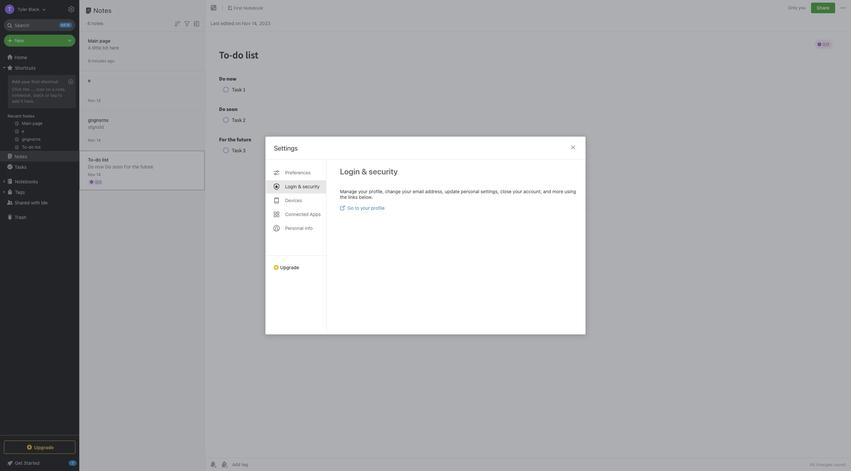 Task type: locate. For each thing, give the bounding box(es) containing it.
the inside manage your profile, change your email address, update personal settings, close your account, and more using the links below.
[[340, 194, 347, 200]]

14
[[96, 98, 101, 103], [96, 138, 101, 143], [96, 172, 101, 177]]

2 vertical spatial nov 14
[[88, 172, 101, 177]]

nov up "0/3"
[[88, 172, 95, 177]]

note list element
[[79, 0, 205, 471]]

0 horizontal spatial to
[[58, 92, 62, 98]]

home link
[[0, 52, 79, 62]]

apps
[[310, 212, 321, 217]]

0 horizontal spatial upgrade
[[34, 445, 54, 450]]

the left ...
[[23, 87, 29, 92]]

notes up tasks
[[15, 154, 27, 159]]

go to your profile
[[348, 205, 385, 211]]

1 14 from the top
[[96, 98, 101, 103]]

1 vertical spatial &
[[298, 184, 301, 189]]

1 nov 14 from the top
[[88, 98, 101, 103]]

connected
[[285, 212, 309, 217]]

14 up "0/3"
[[96, 172, 101, 177]]

0 horizontal spatial the
[[23, 87, 29, 92]]

0 vertical spatial upgrade button
[[266, 255, 327, 273]]

0 horizontal spatial &
[[298, 184, 301, 189]]

2 vertical spatial the
[[340, 194, 347, 200]]

to-do list do now do soon for the future
[[88, 157, 153, 169]]

1 horizontal spatial security
[[369, 167, 398, 176]]

nov
[[242, 20, 251, 26], [88, 98, 95, 103], [88, 138, 95, 143], [88, 172, 95, 177]]

shortcut
[[41, 79, 58, 84]]

&
[[362, 167, 367, 176], [298, 184, 301, 189]]

0 vertical spatial nov 14
[[88, 98, 101, 103]]

0 vertical spatial upgrade
[[280, 265, 299, 270]]

login up manage
[[340, 167, 360, 176]]

add a reminder image
[[209, 461, 217, 469]]

add tag image
[[220, 461, 228, 469]]

note window element
[[205, 0, 851, 471]]

2 nov 14 from the top
[[88, 138, 101, 143]]

2 vertical spatial 14
[[96, 172, 101, 177]]

upgrade button
[[266, 255, 327, 273], [4, 441, 75, 454]]

1 vertical spatial login & security
[[285, 184, 320, 189]]

1 vertical spatial security
[[303, 184, 320, 189]]

update
[[445, 189, 460, 194]]

login up devices
[[285, 184, 297, 189]]

0 horizontal spatial on
[[46, 87, 51, 92]]

email
[[413, 189, 424, 194]]

0 horizontal spatial login
[[285, 184, 297, 189]]

0 vertical spatial security
[[369, 167, 398, 176]]

share
[[817, 5, 830, 11]]

0 vertical spatial 14
[[96, 98, 101, 103]]

1 vertical spatial 14
[[96, 138, 101, 143]]

14 up gngnsrns
[[96, 98, 101, 103]]

to
[[58, 92, 62, 98], [355, 205, 359, 211]]

security down preferences
[[303, 184, 320, 189]]

now
[[95, 164, 104, 169]]

0 vertical spatial login & security
[[340, 167, 398, 176]]

1 horizontal spatial upgrade button
[[266, 255, 327, 273]]

personal
[[461, 189, 479, 194]]

me
[[41, 200, 48, 205]]

links
[[348, 194, 358, 200]]

1 vertical spatial on
[[46, 87, 51, 92]]

2 14 from the top
[[96, 138, 101, 143]]

upgrade
[[280, 265, 299, 270], [34, 445, 54, 450]]

login & security down preferences
[[285, 184, 320, 189]]

and
[[543, 189, 551, 194]]

1 vertical spatial nov 14
[[88, 138, 101, 143]]

first
[[234, 5, 242, 10]]

new button
[[4, 35, 75, 47]]

group
[[0, 73, 79, 154]]

0 horizontal spatial upgrade button
[[4, 441, 75, 454]]

nov 14 down sfgnsfd on the left of page
[[88, 138, 101, 143]]

0 vertical spatial to
[[58, 92, 62, 98]]

saved
[[834, 462, 846, 467]]

security up profile,
[[369, 167, 398, 176]]

1 vertical spatial upgrade
[[34, 445, 54, 450]]

first notebook button
[[225, 3, 265, 13]]

e
[[88, 77, 91, 83]]

shortcuts button
[[0, 62, 79, 73]]

home
[[15, 54, 27, 60]]

or
[[45, 92, 49, 98]]

login & security up profile,
[[340, 167, 398, 176]]

do down to-
[[88, 164, 94, 169]]

1 horizontal spatial &
[[362, 167, 367, 176]]

it
[[21, 98, 23, 104]]

0 vertical spatial login
[[340, 167, 360, 176]]

on left a
[[46, 87, 51, 92]]

1 vertical spatial notes
[[23, 113, 35, 119]]

2 horizontal spatial the
[[340, 194, 347, 200]]

nov left 14,
[[242, 20, 251, 26]]

0 vertical spatial notes
[[94, 7, 112, 14]]

your right links
[[358, 189, 368, 194]]

click
[[12, 87, 22, 92]]

do down list
[[105, 164, 111, 169]]

1 horizontal spatial do
[[105, 164, 111, 169]]

tree
[[0, 52, 79, 435]]

the inside tree
[[23, 87, 29, 92]]

notebook,
[[12, 92, 32, 98]]

tasks
[[15, 164, 27, 170]]

to down note,
[[58, 92, 62, 98]]

to right go
[[355, 205, 359, 211]]

shortcuts
[[15, 65, 36, 71]]

the left links
[[340, 194, 347, 200]]

group containing add your first shortcut
[[0, 73, 79, 154]]

info
[[305, 225, 313, 231]]

manage
[[340, 189, 357, 194]]

on inside note window element
[[236, 20, 241, 26]]

trash
[[15, 214, 26, 220]]

Search text field
[[9, 19, 71, 31]]

0 horizontal spatial do
[[88, 164, 94, 169]]

change
[[385, 189, 401, 194]]

notes
[[94, 7, 112, 14], [23, 113, 35, 119], [15, 154, 27, 159]]

account,
[[524, 189, 542, 194]]

0 vertical spatial the
[[23, 87, 29, 92]]

0 vertical spatial on
[[236, 20, 241, 26]]

None search field
[[9, 19, 71, 31]]

notes up notes
[[94, 7, 112, 14]]

list
[[102, 157, 109, 162]]

4
[[87, 20, 90, 26]]

3 14 from the top
[[96, 172, 101, 177]]

all changes saved
[[810, 462, 846, 467]]

your
[[21, 79, 30, 84], [358, 189, 368, 194], [402, 189, 412, 194], [513, 189, 522, 194], [361, 205, 370, 211]]

the right for
[[132, 164, 139, 169]]

tab list
[[266, 160, 327, 334]]

your right close
[[513, 189, 522, 194]]

1 horizontal spatial to
[[355, 205, 359, 211]]

your up click the ...
[[21, 79, 30, 84]]

& up below.
[[362, 167, 367, 176]]

personal
[[285, 225, 304, 231]]

notes right recent
[[23, 113, 35, 119]]

login & security
[[340, 167, 398, 176], [285, 184, 320, 189]]

1 vertical spatial the
[[132, 164, 139, 169]]

go
[[348, 205, 354, 211]]

14 down sfgnsfd on the left of page
[[96, 138, 101, 143]]

14,
[[252, 20, 258, 26]]

1 vertical spatial login
[[285, 184, 297, 189]]

manage your profile, change your email address, update personal settings, close your account, and more using the links below.
[[340, 189, 576, 200]]

& down preferences
[[298, 184, 301, 189]]

1 horizontal spatial the
[[132, 164, 139, 169]]

0 vertical spatial &
[[362, 167, 367, 176]]

a
[[88, 45, 91, 50]]

new
[[15, 38, 24, 43]]

nov 14 up "0/3"
[[88, 172, 101, 177]]

add
[[12, 98, 19, 104]]

on right edited
[[236, 20, 241, 26]]

nov 14 for e
[[88, 98, 101, 103]]

0 horizontal spatial login & security
[[285, 184, 320, 189]]

2 do from the left
[[105, 164, 111, 169]]

1 do from the left
[[88, 164, 94, 169]]

1 horizontal spatial on
[[236, 20, 241, 26]]

your left email at left top
[[402, 189, 412, 194]]

profile,
[[369, 189, 384, 194]]

tab list containing preferences
[[266, 160, 327, 334]]

9 minutes ago
[[88, 58, 114, 63]]

profile
[[371, 205, 385, 211]]

ago
[[107, 58, 114, 63]]

here
[[109, 45, 119, 50]]

on
[[236, 20, 241, 26], [46, 87, 51, 92]]

security
[[369, 167, 398, 176], [303, 184, 320, 189]]

the
[[23, 87, 29, 92], [132, 164, 139, 169], [340, 194, 347, 200]]

close
[[500, 189, 512, 194]]

nov 14 up gngnsrns
[[88, 98, 101, 103]]

Note Editor text field
[[205, 32, 851, 458]]

go to your profile button
[[340, 205, 385, 211]]

0 horizontal spatial security
[[303, 184, 320, 189]]

4 notes
[[87, 20, 103, 26]]



Task type: vqa. For each thing, say whether or not it's contained in the screenshot.
Editing some text Editing some text... Test test test test test test test test test Hello World amiright
no



Task type: describe. For each thing, give the bounding box(es) containing it.
main
[[88, 38, 98, 43]]

tags
[[15, 189, 25, 195]]

more
[[553, 189, 563, 194]]

nov 14 for gngnsrns
[[88, 138, 101, 143]]

the inside to-do list do now do soon for the future
[[132, 164, 139, 169]]

3 nov 14 from the top
[[88, 172, 101, 177]]

last
[[211, 20, 220, 26]]

your down below.
[[361, 205, 370, 211]]

little
[[92, 45, 101, 50]]

shared with me link
[[0, 197, 79, 208]]

1 vertical spatial upgrade button
[[4, 441, 75, 454]]

settings
[[274, 144, 298, 152]]

settings image
[[67, 5, 75, 13]]

below.
[[359, 194, 373, 200]]

using
[[565, 189, 576, 194]]

devices
[[285, 198, 302, 203]]

preferences
[[285, 170, 311, 175]]

edited
[[221, 20, 234, 26]]

trash link
[[0, 212, 79, 222]]

upgrade button inside tab list
[[266, 255, 327, 273]]

gngnsrns
[[88, 117, 108, 123]]

sfgnsfd
[[88, 124, 104, 130]]

to-
[[88, 157, 95, 162]]

here.
[[24, 98, 35, 104]]

last edited on nov 14, 2023
[[211, 20, 270, 26]]

14 for gngnsrns
[[96, 138, 101, 143]]

notebook
[[244, 5, 263, 10]]

1 horizontal spatial upgrade
[[280, 265, 299, 270]]

1 horizontal spatial login & security
[[340, 167, 398, 176]]

nov down sfgnsfd on the left of page
[[88, 138, 95, 143]]

soon
[[112, 164, 123, 169]]

recent
[[8, 113, 22, 119]]

connected apps
[[285, 212, 321, 217]]

bit
[[103, 45, 108, 50]]

1 horizontal spatial login
[[340, 167, 360, 176]]

first
[[31, 79, 40, 84]]

settings,
[[481, 189, 499, 194]]

click the ...
[[12, 87, 35, 92]]

you
[[799, 5, 806, 10]]

a
[[52, 87, 54, 92]]

add your first shortcut
[[12, 79, 58, 84]]

nov inside note window element
[[242, 20, 251, 26]]

icon
[[36, 87, 45, 92]]

a little bit here
[[88, 45, 119, 50]]

0/3
[[95, 180, 101, 185]]

note,
[[55, 87, 66, 92]]

notebooks
[[15, 179, 38, 184]]

tags button
[[0, 187, 79, 197]]

2 vertical spatial notes
[[15, 154, 27, 159]]

expand note image
[[210, 4, 218, 12]]

gngnsrns sfgnsfd
[[88, 117, 108, 130]]

personal info
[[285, 225, 313, 231]]

first notebook
[[234, 5, 263, 10]]

with
[[31, 200, 40, 205]]

main page
[[88, 38, 110, 43]]

to inside icon on a note, notebook, stack or tag to add it here.
[[58, 92, 62, 98]]

notes
[[91, 20, 103, 26]]

all
[[810, 462, 815, 467]]

expand notebooks image
[[2, 179, 7, 184]]

notes inside the note list element
[[94, 7, 112, 14]]

nov down e
[[88, 98, 95, 103]]

stack
[[33, 92, 44, 98]]

login inside tab list
[[285, 184, 297, 189]]

1 vertical spatial to
[[355, 205, 359, 211]]

group inside tree
[[0, 73, 79, 154]]

share button
[[811, 3, 835, 13]]

changes
[[816, 462, 833, 467]]

tasks button
[[0, 162, 79, 172]]

...
[[31, 87, 35, 92]]

14 for e
[[96, 98, 101, 103]]

on inside icon on a note, notebook, stack or tag to add it here.
[[46, 87, 51, 92]]

address,
[[425, 189, 444, 194]]

for
[[124, 164, 131, 169]]

tree containing home
[[0, 52, 79, 435]]

expand tags image
[[2, 189, 7, 195]]

add
[[12, 79, 20, 84]]

2023
[[259, 20, 270, 26]]

close image
[[569, 143, 577, 151]]

shared with me
[[15, 200, 48, 205]]

notes link
[[0, 151, 79, 162]]

tag
[[50, 92, 57, 98]]

future
[[140, 164, 153, 169]]

9
[[88, 58, 90, 63]]

do
[[95, 157, 101, 162]]

icon on a note, notebook, stack or tag to add it here.
[[12, 87, 66, 104]]



